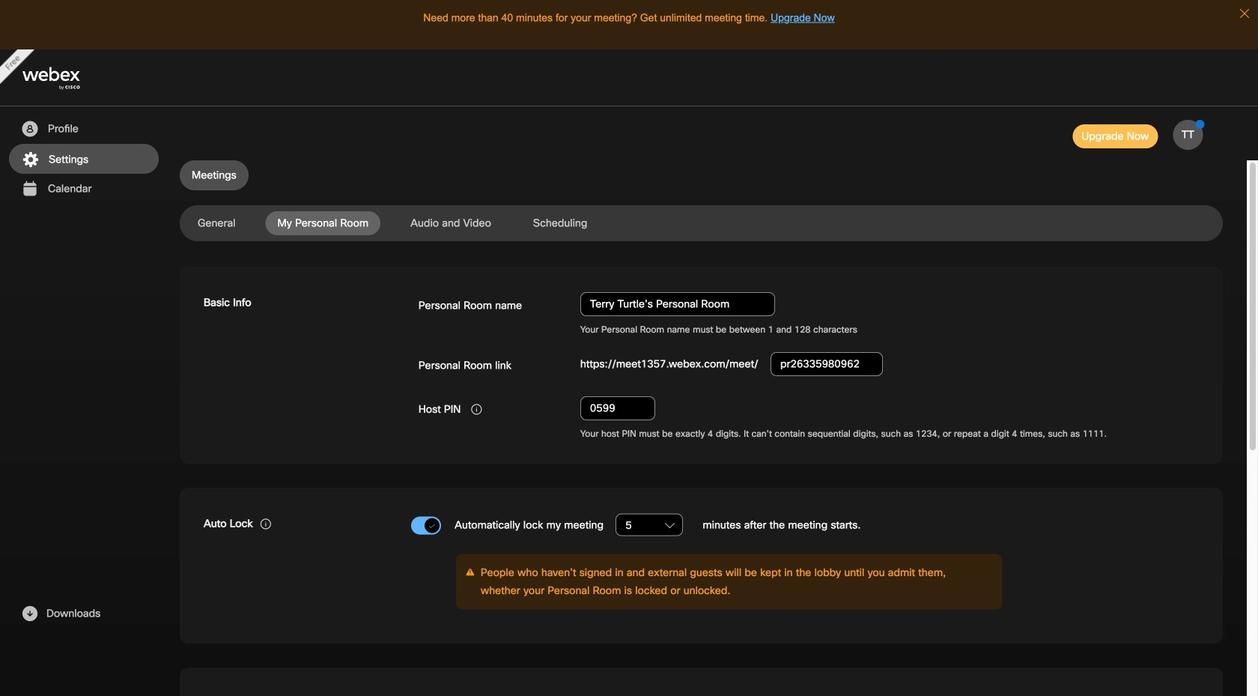 Task type: describe. For each thing, give the bounding box(es) containing it.
mds check_bold image
[[428, 521, 436, 531]]

1 tab list from the top
[[180, 160, 1224, 190]]

mds people circle_filled image
[[20, 120, 39, 138]]

mds settings_filled image
[[21, 151, 40, 169]]

mds meetings_filled image
[[20, 180, 39, 198]]



Task type: locate. For each thing, give the bounding box(es) containing it.
None text field
[[581, 396, 656, 420]]

alert
[[581, 324, 1200, 336]]

None text field
[[581, 292, 775, 316], [771, 352, 883, 376], [581, 292, 775, 316], [771, 352, 883, 376]]

banner
[[0, 49, 1259, 106]]

2 tab list from the top
[[180, 211, 1224, 235]]

1 vertical spatial tab list
[[180, 211, 1224, 235]]

cisco webex image
[[22, 67, 112, 89]]

0 vertical spatial tab list
[[180, 160, 1224, 190]]

tab list
[[180, 160, 1224, 190], [180, 211, 1224, 235]]

mds content download_filled image
[[20, 605, 39, 623]]



Task type: vqa. For each thing, say whether or not it's contained in the screenshot.
"alert"
yes



